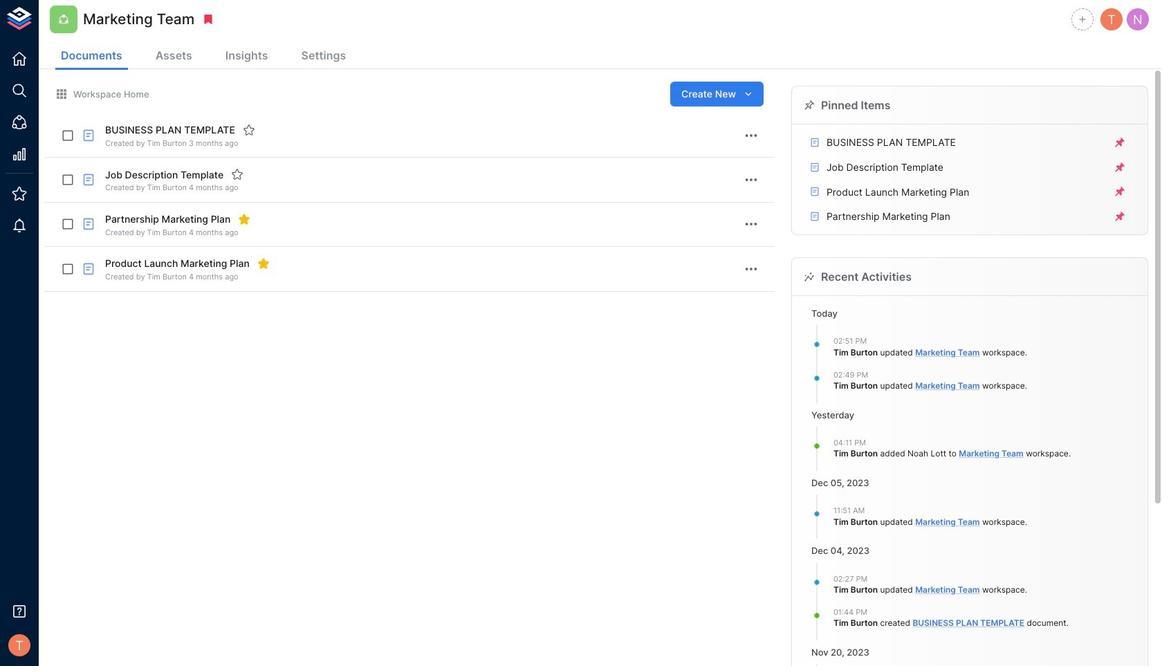 Task type: vqa. For each thing, say whether or not it's contained in the screenshot.
the bottommost Favorite "Image"
yes



Task type: locate. For each thing, give the bounding box(es) containing it.
2 unpin image from the top
[[1114, 210, 1127, 223]]

1 vertical spatial unpin image
[[1114, 186, 1127, 198]]

unpin image
[[1114, 136, 1127, 149], [1114, 210, 1127, 223]]

2 unpin image from the top
[[1114, 186, 1127, 198]]

0 vertical spatial unpin image
[[1114, 136, 1127, 149]]

remove bookmark image
[[202, 13, 215, 26]]

unpin image
[[1114, 161, 1127, 174], [1114, 186, 1127, 198]]

1 vertical spatial unpin image
[[1114, 210, 1127, 223]]

1 unpin image from the top
[[1114, 161, 1127, 174]]

0 vertical spatial unpin image
[[1114, 161, 1127, 174]]



Task type: describe. For each thing, give the bounding box(es) containing it.
favorite image
[[231, 168, 244, 181]]

remove favorite image
[[257, 258, 270, 270]]

remove favorite image
[[238, 213, 251, 226]]

1 unpin image from the top
[[1114, 136, 1127, 149]]

favorite image
[[243, 124, 255, 136]]



